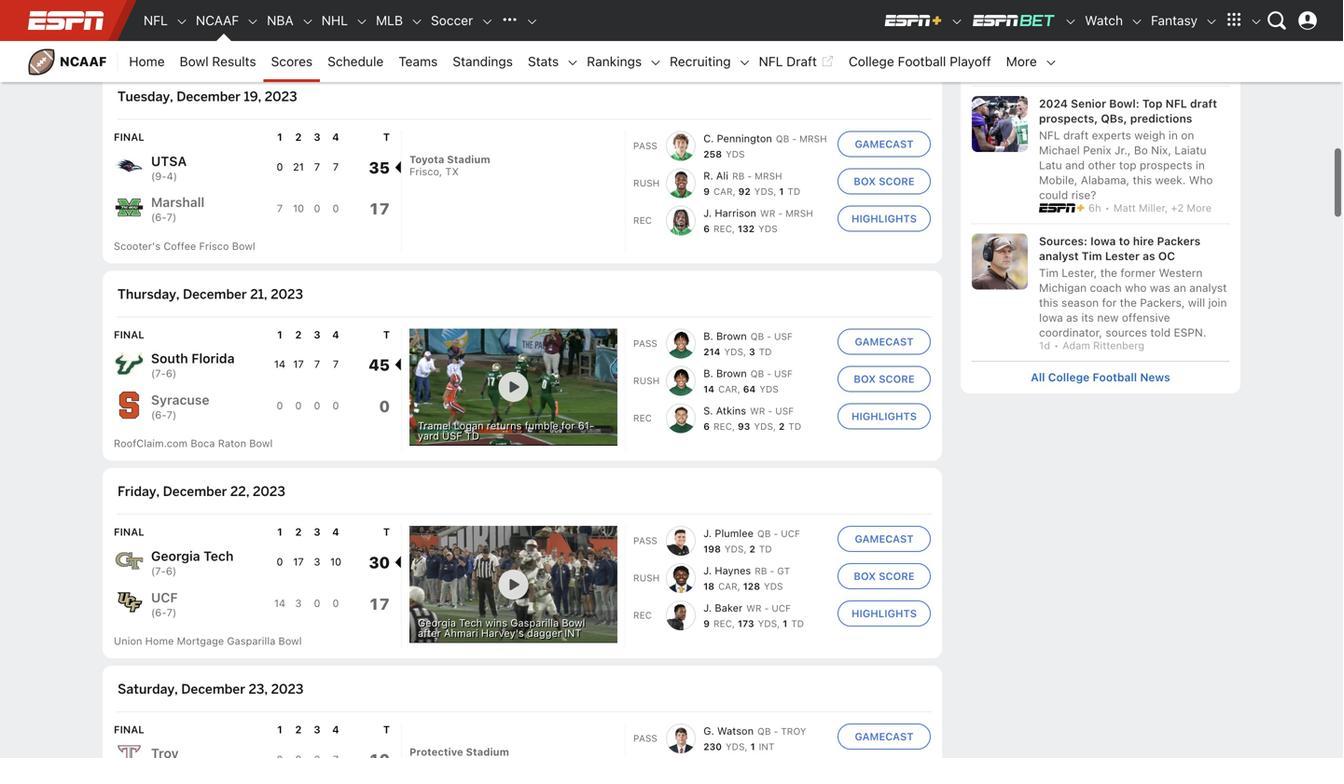 Task type: locate. For each thing, give the bounding box(es) containing it.
0 vertical spatial stadium
[[447, 153, 490, 166]]

j. harrison image
[[666, 206, 696, 236]]

td up b. brown qb - usf 14 car 64 yds
[[759, 346, 772, 357]]

b. inside b. brown qb - usf 14 car 64 yds
[[704, 367, 713, 380]]

yds down pennington
[[726, 149, 745, 160]]

season
[[1062, 296, 1099, 309]]

yds right 214
[[724, 346, 744, 357]]

bowl inside the georgia tech wins gasparilla bowl after ahmari harvey's dagger int
[[562, 617, 585, 629]]

gasparilla inside the georgia tech wins gasparilla bowl after ahmari harvey's dagger int
[[510, 617, 559, 629]]

( left nfl image
[[151, 14, 155, 26]]

0 vertical spatial rush
[[633, 178, 660, 189]]

35 for )
[[369, 2, 390, 20]]

ucf inside j. baker wr - ucf 9 rec 173 yds 1 td
[[772, 603, 791, 614]]

7-
[[155, 368, 166, 380], [155, 565, 166, 577]]

1 vertical spatial score
[[879, 373, 915, 385]]

1 vertical spatial more
[[1187, 202, 1212, 214]]

2 vertical spatial car
[[718, 581, 738, 592]]

j. haynes rb - gt 18 car 128 yds
[[704, 565, 790, 592]]

3 score from the top
[[879, 571, 915, 583]]

1 b. brown image from the top
[[666, 329, 696, 359]]

yds inside b. brown qb - usf 214 yds 3 td
[[724, 346, 744, 357]]

qb
[[776, 133, 790, 144], [751, 331, 764, 342], [751, 368, 764, 379], [757, 529, 771, 539], [758, 726, 771, 737]]

and up kansas
[[1103, 6, 1122, 19]]

iowa
[[1091, 235, 1116, 248], [1039, 311, 1063, 324]]

0 horizontal spatial western
[[418, 14, 458, 26]]

1 vertical spatial box
[[854, 373, 876, 385]]

0 vertical spatial home
[[129, 54, 165, 69]]

more espn image
[[1220, 7, 1248, 35]]

1
[[277, 131, 282, 143], [779, 186, 784, 197], [277, 329, 282, 341], [277, 526, 282, 538], [783, 619, 788, 629], [277, 724, 282, 736], [751, 742, 755, 752]]

1 vertical spatial b.
[[704, 367, 713, 380]]

qb inside b. brown qb - usf 14 car 64 yds
[[751, 368, 764, 379]]

rush for 45
[[633, 375, 660, 386]]

- inside g. watson qb - troy 230 yds 1 int
[[774, 726, 778, 737]]

penix
[[1083, 144, 1112, 157]]

4 highlights from the top
[[852, 608, 917, 620]]

- down j. haynes rb - gt 18 car 128 yds at the bottom of page
[[765, 603, 769, 614]]

- inside b. brown qb - usf 214 yds 3 td
[[767, 331, 772, 342]]

usf inside b. brown qb - usf 214 yds 3 td
[[774, 331, 793, 342]]

to up lester at the top
[[1119, 235, 1130, 248]]

td up j. haynes rb - gt 18 car 128 yds at the bottom of page
[[759, 544, 772, 555]]

t for 45
[[383, 329, 390, 341]]

yds inside b. brown qb - usf 14 car 64 yds
[[760, 384, 779, 394]]

2 9 from the top
[[704, 619, 710, 629]]

1 vertical spatial gasparilla
[[227, 635, 276, 647]]

6 ( from the top
[[151, 565, 155, 577]]

ucf inside j. plumlee qb - ucf 198 yds 2 td
[[781, 529, 800, 539]]

tech inside georgia tech ( 7-6 )
[[204, 548, 234, 564]]

0 horizontal spatial famous
[[114, 43, 152, 55]]

) down marshall on the top left of the page
[[173, 211, 176, 224]]

9 down r.
[[704, 186, 710, 197]]

standings
[[453, 54, 513, 69]]

football down 'rittenberg'
[[1093, 371, 1137, 384]]

1 9 from the top
[[704, 186, 710, 197]]

usf down b. brown qb - usf 214 yds 3 td
[[774, 368, 793, 379]]

from
[[571, 14, 594, 26]]

( inside syracuse ( 6-7 )
[[151, 409, 155, 421]]

6 down s.
[[704, 421, 710, 432]]

ncaaf link up bowl results
[[188, 0, 246, 41]]

ncaaf left home link
[[60, 54, 107, 69]]

2 highlights from the top
[[852, 213, 917, 225]]

usf inside s. atkins wr - usf 6 rec 93 yds 2 td
[[775, 406, 794, 416]]

qb inside c. pennington qb - mrsh 258 yds
[[776, 133, 790, 144]]

0 horizontal spatial 21
[[256, 5, 267, 17]]

6- inside marshall ( 6-7 )
[[155, 211, 167, 224]]

yds right 64
[[760, 384, 779, 394]]

2 score from the top
[[879, 373, 915, 385]]

car down haynes
[[718, 581, 738, 592]]

0 vertical spatial b.
[[704, 330, 713, 342]]

mcafee
[[1060, 6, 1099, 19]]

0 vertical spatial ncaaf
[[196, 13, 239, 28]]

list containing c. pennington
[[633, 131, 830, 236]]

nba image
[[301, 15, 314, 28]]

1 box score link from the top
[[838, 168, 931, 195]]

toastery down nfl image
[[155, 43, 197, 55]]

more left the 2h
[[1006, 54, 1037, 69]]

brown for b. brown qb - usf 14 car 64 yds
[[716, 367, 747, 380]]

) inside utsa ( 9-4 )
[[173, 170, 177, 182]]

1 horizontal spatial draft
[[1190, 97, 1217, 110]]

wr for 35
[[760, 208, 776, 219]]

and down michael
[[1066, 159, 1085, 172]]

2 final from the top
[[114, 329, 144, 341]]

wr inside s. atkins wr - usf 6 rec 93 yds 2 td
[[750, 406, 765, 416]]

mrsh
[[800, 133, 827, 144], [755, 171, 782, 182], [786, 208, 813, 219]]

wr up the "93"
[[750, 406, 765, 416]]

3 pass from the top
[[633, 536, 658, 546]]

wr inside j. harrison wr - mrsh 6 rec 132 yds
[[760, 208, 776, 219]]

3 highlights from the top
[[852, 410, 917, 422]]

stadium
[[447, 153, 490, 166], [466, 746, 509, 758]]

0 vertical spatial mrsh
[[800, 133, 827, 144]]

- right pennington
[[792, 133, 797, 144]]

2 j. from the top
[[704, 528, 712, 540]]

qb inside b. brown qb - usf 214 yds 3 td
[[751, 331, 764, 342]]

0 vertical spatial famous
[[514, 25, 552, 37]]

weigh
[[1135, 129, 1166, 142]]

9 inside r. ali rb - mrsh 9 car 92 yds 1 td
[[704, 186, 710, 197]]

0 vertical spatial 9
[[704, 186, 710, 197]]

1 vertical spatial 7-
[[155, 565, 166, 577]]

sources: iowa to hire packers analyst tim lester as oc element
[[1039, 234, 1230, 264]]

2 vertical spatial box score link
[[838, 564, 931, 590]]

brown inside b. brown qb - usf 214 yds 3 td
[[716, 330, 747, 342]]

more right +2
[[1187, 202, 1212, 214]]

toastery
[[555, 25, 597, 37], [155, 43, 197, 55]]

0 horizontal spatial gasparilla
[[227, 635, 276, 647]]

- for j. harrison wr - mrsh 6 rec 132 yds
[[778, 208, 783, 219]]

rb up "128"
[[755, 566, 767, 577]]

ucf link
[[151, 589, 178, 607]]

0 horizontal spatial this
[[1039, 296, 1059, 309]]

1 vertical spatial brown
[[716, 367, 747, 380]]

final for 35
[[114, 131, 144, 143]]

2 gamecast link from the top
[[838, 329, 931, 355]]

usf for b. brown qb - usf 214 yds 3 td
[[774, 331, 793, 342]]

home up tuesday, at the left
[[129, 54, 165, 69]]

2024 senior bowl: top nfl draft prospects, qbs, predictions element
[[1039, 96, 1230, 126]]

6- up 'union home mortgage gasparilla bowl'
[[155, 607, 167, 619]]

2 brown from the top
[[716, 367, 747, 380]]

-
[[792, 133, 797, 144], [748, 171, 752, 182], [778, 208, 783, 219], [767, 331, 772, 342], [767, 368, 772, 379], [768, 406, 773, 416], [774, 529, 778, 539], [770, 566, 775, 577], [765, 603, 769, 614], [774, 726, 778, 737]]

1 horizontal spatial gasparilla
[[510, 617, 559, 629]]

int right dagger
[[565, 628, 582, 640]]

- inside r. ali rb - mrsh 9 car 92 yds 1 td
[[748, 171, 752, 182]]

rush for 30
[[633, 573, 660, 584]]

4 ( from the top
[[151, 368, 155, 380]]

6 right j. harrison image
[[704, 223, 710, 234]]

pass for 35
[[633, 140, 658, 151]]

14 up 'union home mortgage gasparilla bowl'
[[274, 597, 286, 610]]

1 vertical spatial famous
[[114, 43, 152, 55]]

0 horizontal spatial int
[[565, 628, 582, 640]]

yds inside j. plumlee qb - ucf 198 yds 2 td
[[725, 544, 744, 555]]

nfl image
[[175, 15, 188, 28]]

0 horizontal spatial for
[[562, 420, 575, 432]]

yds right the "93"
[[754, 421, 773, 432]]

thursday,
[[118, 286, 180, 303]]

( inside marshall ( 6-7 )
[[151, 211, 155, 224]]

- for j. plumlee qb - ucf 198 yds 2 td
[[774, 529, 778, 539]]

2024
[[1039, 97, 1068, 110]]

syracuse
[[151, 392, 209, 408]]

2023 right 21,
[[271, 286, 303, 303]]

- down b. brown qb - usf 214 yds 3 td
[[767, 368, 772, 379]]

1 vertical spatial stadium
[[466, 746, 509, 758]]

4 j. from the top
[[704, 602, 712, 614]]

6h
[[1089, 202, 1101, 214]]

1 box from the top
[[854, 175, 876, 188]]

j. left 'baker'
[[704, 602, 712, 614]]

4 for 45
[[332, 329, 339, 341]]

2 35 from the top
[[369, 158, 390, 177]]

usf
[[774, 331, 793, 342], [774, 368, 793, 379], [775, 406, 794, 416], [442, 430, 462, 442]]

- inside j. harrison wr - mrsh 6 rec 132 yds
[[778, 208, 783, 219]]

1 vertical spatial and
[[1066, 159, 1085, 172]]

this down michigan
[[1039, 296, 1059, 309]]

0 horizontal spatial football
[[898, 54, 946, 69]]

6 inside georgia tech ( 7-6 )
[[166, 565, 173, 577]]

saturday,
[[118, 681, 178, 698]]

win
[[476, 25, 492, 37]]

qb for 30
[[757, 529, 771, 539]]

gamecast link for 45
[[838, 329, 931, 355]]

7- inside south florida ( 7-6 )
[[155, 368, 166, 380]]

1 horizontal spatial analyst
[[1190, 281, 1227, 294]]

7 ( from the top
[[151, 607, 155, 619]]

tech
[[204, 548, 234, 564], [459, 617, 482, 629]]

2 ( from the top
[[151, 170, 155, 182]]

scores link
[[264, 41, 320, 82]]

brown up 64
[[716, 367, 747, 380]]

south florida ( 7-6 )
[[151, 351, 235, 380]]

1 horizontal spatial for
[[1102, 296, 1117, 309]]

214
[[704, 346, 721, 357]]

2 highlights link from the top
[[838, 206, 931, 232]]

td up j. harrison wr - mrsh 6 rec 132 yds
[[788, 186, 801, 197]]

0 vertical spatial brown
[[716, 330, 747, 342]]

1 vertical spatial rb
[[755, 566, 767, 577]]

93
[[738, 421, 750, 432]]

- left gt at the right
[[770, 566, 775, 577]]

0 horizontal spatial draft
[[1063, 129, 1089, 142]]

) right 9-
[[173, 170, 177, 182]]

qb inside g. watson qb - troy 230 yds 1 int
[[758, 726, 771, 737]]

to inside sources: iowa to hire packers analyst tim lester as oc tim lester, the former western michigan coach who was an analyst this season for the packers, will join iowa as its new offensive coordinator, sources told espn.
[[1119, 235, 1130, 248]]

1 horizontal spatial to
[[1071, 36, 1081, 49]]

3 final from the top
[[114, 526, 144, 538]]

1 vertical spatial ncaaf
[[60, 54, 107, 69]]

final down tuesday, at the left
[[114, 131, 144, 143]]

4 highlights link from the top
[[838, 601, 931, 627]]

1 vertical spatial iowa
[[1039, 311, 1063, 324]]

9 for r.
[[704, 186, 710, 197]]

3 box from the top
[[854, 571, 876, 583]]

b. brown image for b. brown qb - usf 14 car 64 yds
[[666, 366, 696, 396]]

senior
[[1071, 97, 1107, 110]]

discuss
[[1172, 6, 1212, 19]]

1 horizontal spatial ncaaf link
[[188, 0, 246, 41]]

georgia inside the georgia tech wins gasparilla bowl after ahmari harvey's dagger int
[[418, 617, 456, 629]]

1 vertical spatial for
[[562, 420, 575, 432]]

2 rush from the top
[[633, 375, 660, 386]]

final down friday,
[[114, 526, 144, 538]]

- down b. brown qb - usf 14 car 64 yds
[[768, 406, 773, 416]]

int right 230
[[759, 742, 775, 752]]

recruiting image
[[738, 56, 752, 69]]

box score link
[[838, 168, 931, 195], [838, 366, 931, 392], [838, 564, 931, 590]]

( down utsa
[[151, 170, 155, 182]]

b. for b. brown qb - usf 214 yds 3 td
[[704, 330, 713, 342]]

and inside "2024 senior bowl: top nfl draft prospects, qbs, predictions nfl draft experts weigh in on michael penix jr., bo nix, laiatu latu and other top prospects in mobile, alabama, this week. who could rise?"
[[1066, 159, 1085, 172]]

rush
[[633, 178, 660, 189], [633, 375, 660, 386], [633, 573, 660, 584]]

gamecast link for 30
[[838, 526, 931, 552]]

profile management image
[[1299, 11, 1317, 30]]

1 horizontal spatial int
[[759, 742, 775, 752]]

usf for s. atkins wr - usf 6 rec 93 yds 2 td
[[775, 406, 794, 416]]

1 ( from the top
[[151, 14, 155, 26]]

35 right nhl image
[[369, 2, 390, 20]]

in left on
[[1169, 129, 1178, 142]]

0 vertical spatial 35
[[369, 2, 390, 20]]

gamecast for 35
[[855, 138, 914, 150]]

2 box score link from the top
[[838, 366, 931, 392]]

mrsh down r. ali rb - mrsh 9 car 92 yds 1 td
[[786, 208, 813, 219]]

4 for 35
[[332, 131, 339, 143]]

14
[[274, 358, 286, 371], [704, 384, 715, 394], [274, 597, 286, 610]]

j. inside j. plumlee qb - ucf 198 yds 2 td
[[704, 528, 712, 540]]

0 vertical spatial box score
[[854, 175, 915, 188]]

tech left wins
[[459, 617, 482, 629]]

rise?
[[1072, 188, 1097, 201]]

9 right j. baker image
[[704, 619, 710, 629]]

ali
[[716, 170, 729, 182]]

december left 22,
[[163, 483, 227, 500]]

4 t from the top
[[383, 724, 390, 736]]

t for 30
[[383, 526, 390, 538]]

union
[[114, 635, 142, 647]]

7 inside syracuse ( 6-7 )
[[167, 409, 173, 421]]

3 ( from the top
[[151, 211, 155, 224]]

td inside tramel logan returns fumble for 61- yard usf td
[[465, 430, 479, 442]]

b. brown image left 214
[[666, 329, 696, 359]]

home
[[129, 54, 165, 69], [145, 635, 174, 647]]

2 6- from the top
[[155, 211, 167, 224]]

9-
[[155, 170, 167, 182]]

1 horizontal spatial college
[[1048, 371, 1090, 384]]

rec down atkins
[[714, 421, 732, 432]]

yds inside j. baker wr - ucf 9 rec 173 yds 1 td
[[758, 619, 777, 629]]

1 vertical spatial toastery
[[155, 43, 197, 55]]

0 horizontal spatial ncaaf link
[[19, 41, 118, 82]]

this inside sources: iowa to hire packers analyst tim lester as oc tim lester, the former western michigan coach who was an analyst this season for the packers, will join iowa as its new offensive coordinator, sources told espn.
[[1039, 296, 1059, 309]]

b. brown image
[[666, 329, 696, 359], [666, 366, 696, 396]]

1 vertical spatial georgia
[[418, 617, 456, 629]]

1 brown from the top
[[716, 330, 747, 342]]

tim
[[1082, 250, 1102, 263], [1039, 266, 1059, 279]]

2 b. brown image from the top
[[666, 366, 696, 396]]

nfl inside 'link'
[[759, 54, 783, 69]]

2 box score from the top
[[854, 373, 915, 385]]

1 down the watson on the bottom
[[751, 742, 755, 752]]

6 up ucf link
[[166, 565, 173, 577]]

more image
[[1045, 56, 1058, 69]]

yds inside g. watson qb - troy 230 yds 1 int
[[726, 742, 745, 752]]

for
[[1102, 296, 1117, 309], [562, 420, 575, 432]]

1 horizontal spatial and
[[1103, 6, 1122, 19]]

stadium inside toyota stadium frisco, tx
[[447, 153, 490, 166]]

this down the top
[[1133, 173, 1152, 186]]

4 6- from the top
[[155, 607, 167, 619]]

1 vertical spatial western
[[1159, 266, 1203, 279]]

r. ali rb - mrsh 9 car 92 yds 1 td
[[704, 170, 801, 197]]

2 vertical spatial rush
[[633, 573, 660, 584]]

western inside sources: iowa to hire packers analyst tim lester as oc tim lester, the former western michigan coach who was an analyst this season for the packers, will join iowa as its new offensive coordinator, sources told espn.
[[1159, 266, 1203, 279]]

0 vertical spatial 21
[[256, 5, 267, 17]]

1 final from the top
[[114, 131, 144, 143]]

boca
[[191, 438, 215, 450]]

saturday, december 23, 2023
[[118, 681, 304, 698]]

qb right plumlee
[[757, 529, 771, 539]]

jr.,
[[1115, 144, 1131, 157]]

lester,
[[1062, 266, 1097, 279]]

1 vertical spatial 35
[[369, 158, 390, 177]]

17
[[369, 199, 390, 218], [293, 358, 304, 371], [293, 556, 304, 568], [369, 594, 390, 613]]

0 vertical spatial int
[[565, 628, 582, 640]]

3 rush from the top
[[633, 573, 660, 584]]

s. atkins image
[[666, 403, 696, 433]]

) up 'union home mortgage gasparilla bowl'
[[173, 607, 176, 619]]

utsa
[[151, 153, 187, 169]]

yds right the 173
[[758, 619, 777, 629]]

coach
[[1090, 281, 1122, 294]]

car inside b. brown qb - usf 14 car 64 yds
[[718, 384, 738, 394]]

was
[[1150, 281, 1171, 294]]

0 vertical spatial this
[[1133, 173, 1152, 186]]

espn.
[[1174, 326, 1207, 339]]

gamecast link
[[838, 131, 931, 157], [838, 329, 931, 355], [838, 526, 931, 552], [838, 724, 931, 750]]

0 horizontal spatial rb
[[732, 171, 745, 182]]

during
[[1140, 36, 1174, 49]]

1 horizontal spatial rb
[[755, 566, 767, 577]]

c. pennington image
[[666, 131, 696, 161]]

mrsh inside c. pennington qb - mrsh 258 yds
[[800, 133, 827, 144]]

former
[[1121, 266, 1156, 279]]

mrsh down c. pennington qb - mrsh 258 yds
[[755, 171, 782, 182]]

2023 for 35
[[265, 88, 297, 105]]

6
[[704, 223, 710, 234], [166, 368, 173, 380], [704, 421, 710, 432], [166, 565, 173, 577]]

qb right pennington
[[776, 133, 790, 144]]

rankings image
[[649, 56, 662, 69]]

fantasy image
[[1205, 15, 1218, 28]]

how
[[1039, 21, 1061, 34]]

espn bet image up more "link"
[[971, 13, 1057, 28]]

1 down friday, december 22, 2023
[[277, 526, 282, 538]]

final for 45
[[114, 329, 144, 341]]

1 horizontal spatial georgia
[[418, 617, 456, 629]]

to right 28
[[463, 25, 473, 37]]

198
[[704, 544, 721, 555]]

friday, december 22, 2023
[[118, 483, 285, 500]]

box score for 45
[[854, 373, 915, 385]]

0 horizontal spatial georgia
[[151, 548, 200, 564]]

6- down marshall on the top left of the page
[[155, 211, 167, 224]]

list for 30
[[633, 526, 830, 631]]

1 vertical spatial as
[[1066, 311, 1079, 324]]

1 vertical spatial this
[[1039, 296, 1059, 309]]

yds inside s. atkins wr - usf 6 rec 93 yds 2 td
[[754, 421, 773, 432]]

2h
[[1039, 64, 1052, 76]]

gasparilla up 23,
[[227, 635, 276, 647]]

1 7- from the top
[[155, 368, 166, 380]]

1 35 from the top
[[369, 2, 390, 20]]

6 inside south florida ( 7-6 )
[[166, 368, 173, 380]]

2 vertical spatial box score
[[854, 571, 915, 583]]

1 vertical spatial college
[[1048, 371, 1090, 384]]

rec down harrison
[[714, 223, 732, 234]]

g. watson image
[[666, 724, 696, 754]]

rb inside j. haynes rb - gt 18 car 128 yds
[[755, 566, 767, 577]]

1 box score from the top
[[854, 175, 915, 188]]

j. inside j. haynes rb - gt 18 car 128 yds
[[704, 565, 712, 577]]

protective
[[410, 746, 463, 758]]

- left troy
[[774, 726, 778, 737]]

j. baker image
[[666, 601, 696, 631]]

list
[[972, 0, 1230, 352], [633, 131, 830, 236], [633, 329, 830, 433], [633, 526, 830, 631]]

pat mcafee and his crew discuss how the kansas city chiefs only seem to get better during their current dynasty run. element
[[1039, 3, 1230, 65]]

highlights for 45
[[852, 410, 917, 422]]

3 gamecast link from the top
[[838, 526, 931, 552]]

toastery inside western kentucky comes back from down 28 to win the famous toastery bowl
[[555, 25, 597, 37]]

stadium for toyota stadium frisco, tx
[[447, 153, 490, 166]]

1 j. from the top
[[704, 207, 712, 219]]

its
[[1082, 311, 1094, 324]]

1 b. from the top
[[704, 330, 713, 342]]

3 gamecast from the top
[[855, 533, 914, 545]]

1 vertical spatial mrsh
[[755, 171, 782, 182]]

college inside college football playoff 'link'
[[849, 54, 894, 69]]

1 horizontal spatial western
[[1159, 266, 1203, 279]]

score
[[879, 175, 915, 188], [879, 373, 915, 385], [879, 571, 915, 583]]

tramel
[[418, 420, 451, 432]]

0 horizontal spatial analyst
[[1039, 250, 1079, 263]]

1 gamecast link from the top
[[838, 131, 931, 157]]

brown up 214
[[716, 330, 747, 342]]

usf inside b. brown qb - usf 14 car 64 yds
[[774, 368, 793, 379]]

ahmari
[[444, 628, 478, 640]]

december for 45
[[183, 286, 247, 303]]

stadium for protective stadium
[[466, 746, 509, 758]]

3 highlights link from the top
[[838, 403, 931, 429]]

gasparilla for wins
[[510, 617, 559, 629]]

1 vertical spatial box score link
[[838, 366, 931, 392]]

nba link
[[260, 0, 301, 41]]

g. watson qb - troy 230 yds 1 int
[[704, 725, 807, 752]]

car down ali
[[714, 186, 733, 197]]

j. up 198
[[704, 528, 712, 540]]

new
[[1097, 311, 1119, 324]]

- inside b. brown qb - usf 14 car 64 yds
[[767, 368, 772, 379]]

- for g. watson qb - troy 230 yds 1 int
[[774, 726, 778, 737]]

gamecast for 45
[[855, 336, 914, 348]]

1 vertical spatial analyst
[[1190, 281, 1227, 294]]

experts
[[1092, 129, 1132, 142]]

1 vertical spatial b. brown image
[[666, 366, 696, 396]]

nfl draft experts weigh in on michael penix jr., bo nix, laiatu latu and other top prospects in mobile, alabama, this week. who could rise? element
[[1039, 126, 1230, 202]]

j. for j. plumlee
[[704, 528, 712, 540]]

december left 23,
[[181, 681, 245, 698]]

wr right harrison
[[760, 208, 776, 219]]

georgia up ucf link
[[151, 548, 200, 564]]

b. brown image up 's. atkins' icon
[[666, 366, 696, 396]]

tim lester, the former western michigan coach who was an analyst this season for the packers, will join iowa as its new offensive coordinator, sources told espn. element
[[1039, 264, 1230, 340]]

1 pass from the top
[[633, 140, 658, 151]]

gasparilla
[[510, 617, 559, 629], [227, 635, 276, 647]]

- for s. atkins wr - usf 6 rec 93 yds 2 td
[[768, 406, 773, 416]]

2023 right 19,
[[265, 88, 297, 105]]

1 rush from the top
[[633, 178, 660, 189]]

ucf for j. plumlee
[[781, 529, 800, 539]]

0 vertical spatial tim
[[1082, 250, 1102, 263]]

schedule link
[[320, 41, 391, 82]]

georgia inside georgia tech ( 7-6 )
[[151, 548, 200, 564]]

7- inside georgia tech ( 7-6 )
[[155, 565, 166, 577]]

10
[[293, 202, 304, 214], [330, 556, 342, 568]]

3 j. from the top
[[704, 565, 712, 577]]

for left 61-
[[562, 420, 575, 432]]

car inside j. haynes rb - gt 18 car 128 yds
[[718, 581, 738, 592]]

4 gamecast from the top
[[855, 731, 914, 743]]

1 horizontal spatial espn bet image
[[1065, 15, 1078, 28]]

( inside georgia tech ( 7-6 )
[[151, 565, 155, 577]]

car for 30
[[718, 581, 738, 592]]

pass left g. watson image
[[633, 733, 658, 744]]

- inside j. plumlee qb - ucf 198 yds 2 td
[[774, 529, 778, 539]]

espn bet image right 'how'
[[1065, 15, 1078, 28]]

stats image
[[566, 56, 579, 69]]

nix,
[[1151, 144, 1172, 157]]

georgia for georgia tech wins gasparilla bowl after ahmari harvey's dagger int
[[418, 617, 456, 629]]

- for b. brown qb - usf 14 car 64 yds
[[767, 368, 772, 379]]

- down r. ali rb - mrsh 9 car 92 yds 1 td
[[778, 208, 783, 219]]

) inside syracuse ( 6-7 )
[[173, 409, 176, 421]]

western inside western kentucky comes back from down 28 to win the famous toastery bowl
[[418, 14, 458, 26]]

- up 92
[[748, 171, 752, 182]]

2 box from the top
[[854, 373, 876, 385]]

highlights for 30
[[852, 608, 917, 620]]

for inside sources: iowa to hire packers analyst tim lester as oc tim lester, the former western michigan coach who was an analyst this season for the packers, will join iowa as its new offensive coordinator, sources told espn.
[[1102, 296, 1117, 309]]

ncaaf image
[[246, 15, 260, 28]]

football down the 'espn+' image
[[898, 54, 946, 69]]

2 b. from the top
[[704, 367, 713, 380]]

box for 30
[[854, 571, 876, 583]]

top
[[1119, 159, 1137, 172]]

6- down syracuse at bottom
[[155, 409, 167, 421]]

b. up 214
[[704, 330, 713, 342]]

1 score from the top
[[879, 175, 915, 188]]

3 inside b. brown qb - usf 214 yds 3 td
[[749, 346, 755, 357]]

1 vertical spatial rush
[[633, 375, 660, 386]]

tech inside the georgia tech wins gasparilla bowl after ahmari harvey's dagger int
[[459, 617, 482, 629]]

toastery up stats image
[[555, 25, 597, 37]]

analyst down sources: on the right top of the page
[[1039, 250, 1079, 263]]

car inside r. ali rb - mrsh 9 car 92 yds 1 td
[[714, 186, 733, 197]]

1 gamecast from the top
[[855, 138, 914, 150]]

0 vertical spatial box
[[854, 175, 876, 188]]

2 pass from the top
[[633, 338, 658, 349]]

j. for j. baker
[[704, 602, 712, 614]]

espn bet image
[[971, 13, 1057, 28], [1065, 15, 1078, 28]]

list containing j. plumlee
[[633, 526, 830, 631]]

3 t from the top
[[383, 526, 390, 538]]

0 vertical spatial gasparilla
[[510, 617, 559, 629]]

rush for 35
[[633, 178, 660, 189]]

pat mcafee and his crew discuss how the kansas city chiefs only seem to get better during their current dynasty run. 2h
[[1039, 6, 1212, 76]]

1 horizontal spatial in
[[1196, 159, 1205, 172]]

rec left j. harrison image
[[633, 215, 652, 226]]

stadium right protective
[[466, 746, 509, 758]]

( down south
[[151, 368, 155, 380]]

december for 35
[[177, 88, 241, 105]]

2 gamecast from the top
[[855, 336, 914, 348]]

2 vertical spatial wr
[[746, 603, 762, 614]]

3 box score link from the top
[[838, 564, 931, 590]]

list containing b. brown
[[633, 329, 830, 433]]

5 ( from the top
[[151, 409, 155, 421]]

0 vertical spatial tech
[[204, 548, 234, 564]]

2 7- from the top
[[155, 565, 166, 577]]

2 for tuesday, december 19, 2023
[[295, 131, 302, 143]]

hire
[[1133, 235, 1154, 248]]

- for j. haynes rb - gt 18 car 128 yds
[[770, 566, 775, 577]]

mrsh inside r. ali rb - mrsh 9 car 92 yds 1 td
[[755, 171, 782, 182]]

famous inside western kentucky comes back from down 28 to win the famous toastery bowl
[[514, 25, 552, 37]]

9 for j.
[[704, 619, 710, 629]]

14 for 14 17
[[274, 358, 286, 371]]

6- inside syracuse ( 6-7 )
[[155, 409, 167, 421]]

2024 senior bowl: top nfl draft prospects, qbs, predictions image
[[972, 96, 1028, 152]]

0 vertical spatial georgia
[[151, 548, 200, 564]]

brown for b. brown qb - usf 214 yds 3 td
[[716, 330, 747, 342]]

raton
[[218, 438, 246, 450]]

7- down south
[[155, 368, 166, 380]]

3 6- from the top
[[155, 409, 167, 421]]

2 vertical spatial 14
[[274, 597, 286, 610]]

b. inside b. brown qb - usf 214 yds 3 td
[[704, 330, 713, 342]]

rec inside j. harrison wr - mrsh 6 rec 132 yds
[[714, 223, 732, 234]]

stats
[[528, 54, 559, 69]]

9
[[704, 186, 710, 197], [704, 619, 710, 629]]

scores
[[271, 54, 313, 69]]

2 t from the top
[[383, 329, 390, 341]]

- inside s. atkins wr - usf 6 rec 93 yds 2 td
[[768, 406, 773, 416]]

rb inside r. ali rb - mrsh 9 car 92 yds 1 td
[[732, 171, 745, 182]]

0 horizontal spatial toastery
[[155, 43, 197, 55]]

7 inside marshall ( 6-7 )
[[167, 211, 173, 224]]

1 horizontal spatial iowa
[[1091, 235, 1116, 248]]

gamecast for 30
[[855, 533, 914, 545]]

mrsh for harrison
[[786, 208, 813, 219]]

top
[[1143, 97, 1163, 110]]

bowl inside western kentucky comes back from down 28 to win the famous toastery bowl
[[418, 35, 441, 47]]

4 inside utsa ( 9-4 )
[[167, 170, 173, 182]]

wr
[[760, 208, 776, 219], [750, 406, 765, 416], [746, 603, 762, 614]]

wr inside j. baker wr - ucf 9 rec 173 yds 1 td
[[746, 603, 762, 614]]

0 horizontal spatial 10
[[293, 202, 304, 214]]

0 vertical spatial as
[[1143, 250, 1156, 263]]

2 vertical spatial mrsh
[[786, 208, 813, 219]]

- for r. ali rb - mrsh 9 car 92 yds 1 td
[[748, 171, 752, 182]]

yds right the '132'
[[759, 223, 778, 234]]

qb up b. brown qb - usf 14 car 64 yds
[[751, 331, 764, 342]]

analyst up join
[[1190, 281, 1227, 294]]

december down bowl results link
[[177, 88, 241, 105]]

3 box score from the top
[[854, 571, 915, 583]]

1 vertical spatial box score
[[854, 373, 915, 385]]

rec inside s. atkins wr - usf 6 rec 93 yds 2 td
[[714, 421, 732, 432]]

j. haynes image
[[666, 564, 696, 593]]

s.
[[704, 405, 713, 417]]

0 vertical spatial football
[[898, 54, 946, 69]]

1 t from the top
[[383, 131, 390, 143]]

0 vertical spatial score
[[879, 175, 915, 188]]

bo
[[1134, 144, 1148, 157]]

1 vertical spatial 10
[[330, 556, 342, 568]]

1 horizontal spatial tim
[[1082, 250, 1102, 263]]

external link image
[[821, 50, 834, 73]]

tech down friday, december 22, 2023
[[204, 548, 234, 564]]

qb for 45
[[751, 331, 764, 342]]

yard
[[418, 430, 439, 442]]

0 horizontal spatial ncaaf
[[60, 54, 107, 69]]

box for 45
[[854, 373, 876, 385]]

( inside south florida ( 7-6 )
[[151, 368, 155, 380]]

0 horizontal spatial in
[[1169, 129, 1178, 142]]

0 vertical spatial college
[[849, 54, 894, 69]]



Task type: describe. For each thing, give the bounding box(es) containing it.
2 for friday, december 22, 2023
[[295, 526, 302, 538]]

2 for thursday, december 21, 2023
[[295, 329, 302, 341]]

comes
[[510, 14, 542, 26]]

1 up 14 17
[[277, 329, 282, 341]]

2 for saturday, december 23, 2023
[[295, 724, 302, 736]]

b. brown image for b. brown qb - usf 214 yds 3 td
[[666, 329, 696, 359]]

) inside marshall ( 6-7 )
[[173, 211, 176, 224]]

- for j. baker wr - ucf 9 rec 173 yds 1 td
[[765, 603, 769, 614]]

r. ali image
[[666, 168, 696, 198]]

6 inside s. atkins wr - usf 6 rec 93 yds 2 td
[[704, 421, 710, 432]]

georgia tech link
[[151, 547, 234, 565]]

pass for 45
[[633, 338, 658, 349]]

1 horizontal spatial as
[[1143, 250, 1156, 263]]

car for 35
[[714, 186, 733, 197]]

soccer image
[[481, 15, 494, 28]]

highlights link for 45
[[838, 403, 931, 429]]

the up coach
[[1101, 266, 1118, 279]]

1 vertical spatial in
[[1196, 159, 1205, 172]]

pass for 30
[[633, 536, 658, 546]]

ucf down georgia tech ( 7-6 )
[[151, 590, 178, 605]]

ucf ( 6-7 )
[[151, 590, 178, 619]]

rankings link
[[579, 41, 649, 82]]

mlb image
[[410, 15, 424, 28]]

final for 30
[[114, 526, 144, 538]]

td inside s. atkins wr - usf 6 rec 93 yds 2 td
[[789, 421, 802, 432]]

teams
[[399, 54, 438, 69]]

td inside j. plumlee qb - ucf 198 yds 2 td
[[759, 544, 772, 555]]

results
[[212, 54, 256, 69]]

wins
[[485, 617, 508, 629]]

city
[[1125, 21, 1146, 34]]

home link
[[122, 41, 172, 82]]

4 pass from the top
[[633, 733, 658, 744]]

0 vertical spatial iowa
[[1091, 235, 1116, 248]]

pennington
[[717, 133, 772, 145]]

mcafee explains how the chiefs continue to get better image
[[972, 0, 1028, 29]]

nfl up the predictions
[[1166, 97, 1187, 110]]

haynes
[[715, 565, 751, 577]]

list containing pat mcafee and his crew discuss how the kansas city chiefs only seem to get better during their current dynasty run.
[[972, 0, 1230, 352]]

to inside western kentucky comes back from down 28 to win the famous toastery bowl
[[463, 25, 473, 37]]

box score for 35
[[854, 175, 915, 188]]

car for 45
[[718, 384, 738, 394]]

nba
[[267, 13, 294, 28]]

more link
[[999, 41, 1045, 82]]

4 gamecast link from the top
[[838, 724, 931, 750]]

) inside georgia tech ( 7-6 )
[[173, 565, 176, 577]]

usf for b. brown qb - usf 14 car 64 yds
[[774, 368, 793, 379]]

usf inside tramel logan returns fumble for 61- yard usf td
[[442, 430, 462, 442]]

c.
[[704, 133, 714, 145]]

highlights link for 35
[[838, 206, 931, 232]]

packers
[[1157, 235, 1201, 248]]

1 vertical spatial home
[[145, 635, 174, 647]]

offensive
[[1122, 311, 1170, 324]]

nhl
[[322, 13, 348, 28]]

roofclaim.com boca raton bowl
[[114, 438, 273, 450]]

the down who at top
[[1120, 296, 1137, 309]]

1 highlights link from the top
[[838, 8, 931, 34]]

all
[[1031, 371, 1045, 384]]

tramel logan returns fumble for 61- yard usf td
[[418, 420, 594, 442]]

news
[[1140, 371, 1171, 384]]

espn+ image
[[884, 13, 943, 28]]

december for 30
[[163, 483, 227, 500]]

watch image
[[1131, 15, 1144, 28]]

score for 30
[[879, 571, 915, 583]]

global navigation element
[[19, 0, 1325, 41]]

more espn image
[[1250, 15, 1263, 28]]

35 for utsa ( 9-4 )
[[369, 158, 390, 177]]

college inside 'all college football news' link
[[1048, 371, 1090, 384]]

union home mortgage gasparilla bowl
[[114, 635, 302, 647]]

told
[[1151, 326, 1171, 339]]

nhl image
[[355, 15, 369, 28]]

21,
[[250, 286, 267, 303]]

( inside utsa ( 9-4 )
[[151, 170, 155, 182]]

14 17
[[274, 358, 304, 371]]

box score for 30
[[854, 571, 915, 583]]

for inside tramel logan returns fumble for 61- yard usf td
[[562, 420, 575, 432]]

7 inside ucf ( 6-7 )
[[167, 607, 173, 619]]

2023 right 23,
[[271, 681, 304, 698]]

syracuse ( 6-7 )
[[151, 392, 209, 421]]

6- for 35
[[155, 211, 167, 224]]

1 highlights from the top
[[852, 15, 917, 27]]

230
[[704, 742, 722, 752]]

j. plumlee qb - ucf 198 yds 2 td
[[704, 528, 800, 555]]

football inside 'link'
[[898, 54, 946, 69]]

nfl link
[[136, 0, 175, 41]]

nfl inside global navigation element
[[144, 13, 168, 28]]

0 vertical spatial draft
[[1190, 97, 1217, 110]]

yds inside c. pennington qb - mrsh 258 yds
[[726, 149, 745, 160]]

mlb
[[376, 13, 403, 28]]

box for 35
[[854, 175, 876, 188]]

soccer
[[431, 13, 473, 28]]

dynasty
[[1081, 51, 1122, 64]]

mobile,
[[1039, 173, 1078, 186]]

famous toastery bowl
[[114, 43, 223, 55]]

rec left 's. atkins' icon
[[633, 413, 652, 423]]

j. plumlee image
[[666, 526, 696, 556]]

6 inside j. harrison wr - mrsh 6 rec 132 yds
[[704, 223, 710, 234]]

more inside "link"
[[1006, 54, 1037, 69]]

more sports image
[[525, 15, 539, 28]]

) inside ucf ( 6-7 )
[[173, 607, 176, 619]]

2 inside j. plumlee qb - ucf 198 yds 2 td
[[750, 544, 755, 555]]

30
[[369, 553, 390, 572]]

rec left j. baker image
[[633, 610, 652, 621]]

week.
[[1155, 173, 1186, 186]]

list for 35
[[633, 131, 830, 236]]

j. for j. harrison
[[704, 207, 712, 219]]

south florida link
[[151, 350, 235, 368]]

22,
[[230, 483, 250, 500]]

rb for 30
[[755, 566, 767, 577]]

standings link
[[445, 41, 520, 82]]

1 horizontal spatial 21
[[293, 161, 304, 173]]

yds inside j. harrison wr - mrsh 6 rec 132 yds
[[759, 223, 778, 234]]

schedule
[[328, 54, 384, 69]]

espn more sports home page image
[[496, 7, 524, 35]]

1 down scores link
[[277, 131, 282, 143]]

j. baker wr - ucf 9 rec 173 yds 1 td
[[704, 602, 804, 629]]

gasparilla for mortgage
[[227, 635, 276, 647]]

syracuse link
[[151, 391, 209, 409]]

highlights link for 30
[[838, 601, 931, 627]]

1 inside j. baker wr - ucf 9 rec 173 yds 1 td
[[783, 619, 788, 629]]

7- for 45
[[155, 368, 166, 380]]

128
[[743, 581, 760, 592]]

0 horizontal spatial as
[[1066, 311, 1079, 324]]

bowl:
[[1109, 97, 1140, 110]]

gamecast link for 35
[[838, 131, 931, 157]]

b. for b. brown qb - usf 14 car 64 yds
[[704, 367, 713, 380]]

- for b. brown qb - usf 214 yds 3 td
[[767, 331, 772, 342]]

to inside pat mcafee and his crew discuss how the kansas city chiefs only seem to get better during their current dynasty run. 2h
[[1071, 36, 1081, 49]]

0 vertical spatial in
[[1169, 129, 1178, 142]]

- for c. pennington qb - mrsh 258 yds
[[792, 133, 797, 144]]

list for 45
[[633, 329, 830, 433]]

23,
[[249, 681, 268, 698]]

sources: iowa to hire packers analyst tim lester as oc image
[[972, 234, 1028, 290]]

tech for georgia tech wins gasparilla bowl after ahmari harvey's dagger int
[[459, 617, 482, 629]]

nfl up michael
[[1039, 129, 1060, 142]]

132
[[738, 223, 755, 234]]

14 inside b. brown qb - usf 14 car 64 yds
[[704, 384, 715, 394]]

all college football news
[[1031, 371, 1171, 384]]

georgia for georgia tech ( 7-6 )
[[151, 548, 200, 564]]

int inside g. watson qb - troy 230 yds 1 int
[[759, 742, 775, 752]]

1 6- from the top
[[155, 14, 167, 26]]

7- for 30
[[155, 565, 166, 577]]

1 horizontal spatial 10
[[330, 556, 342, 568]]

recruiting
[[670, 54, 731, 69]]

j. for j. haynes
[[704, 565, 712, 577]]

score for 45
[[879, 373, 915, 385]]

ncaaf inside global navigation element
[[196, 13, 239, 28]]

t for 35
[[383, 131, 390, 143]]

28
[[447, 25, 460, 37]]

prospects
[[1140, 159, 1193, 172]]

) up famous toastery bowl
[[173, 14, 176, 26]]

espn plus image
[[951, 15, 964, 28]]

0 horizontal spatial tim
[[1039, 266, 1059, 279]]

2023 for 45
[[271, 286, 303, 303]]

troy
[[781, 726, 807, 737]]

yds inside r. ali rb - mrsh 9 car 92 yds 1 td
[[754, 186, 774, 197]]

dagger
[[527, 628, 562, 640]]

4 for 30
[[332, 526, 339, 538]]

) inside south florida ( 7-6 )
[[173, 368, 176, 380]]

highlights for 35
[[852, 213, 917, 225]]

td inside b. brown qb - usf 214 yds 3 td
[[759, 346, 772, 357]]

fantasy link
[[1144, 0, 1205, 41]]

0 horizontal spatial espn bet image
[[971, 13, 1057, 28]]

( inside ucf ( 6-7 )
[[151, 607, 155, 619]]

wr for 45
[[750, 406, 765, 416]]

6- for 45
[[155, 409, 167, 421]]

tech for georgia tech ( 7-6 )
[[204, 548, 234, 564]]

score for 35
[[879, 175, 915, 188]]

only
[[1186, 21, 1208, 34]]

b. brown qb - usf 14 car 64 yds
[[704, 367, 793, 394]]

marshall link
[[151, 194, 205, 211]]

pat
[[1039, 6, 1056, 19]]

chiefs
[[1149, 21, 1183, 34]]

prospects,
[[1039, 112, 1098, 125]]

kansas
[[1084, 21, 1122, 34]]

yds inside j. haynes rb - gt 18 car 128 yds
[[764, 581, 783, 592]]

td inside r. ali rb - mrsh 9 car 92 yds 1 td
[[788, 186, 801, 197]]

258
[[704, 149, 722, 160]]

nfl draft link
[[752, 41, 841, 82]]

bowl results link
[[172, 41, 264, 82]]

6- for 30
[[155, 607, 167, 619]]

scooter's coffee frisco bowl
[[114, 240, 255, 252]]

wr for 30
[[746, 603, 762, 614]]

2023 for 30
[[253, 483, 285, 500]]

1 horizontal spatial football
[[1093, 371, 1137, 384]]

s. atkins wr - usf 6 rec 93 yds 2 td
[[704, 405, 802, 432]]

1 inside g. watson qb - troy 230 yds 1 int
[[751, 742, 755, 752]]

the inside pat mcafee and his crew discuss how the kansas city chiefs only seem to get better during their current dynasty run. 2h
[[1064, 21, 1081, 34]]

1 inside r. ali rb - mrsh 9 car 92 yds 1 td
[[779, 186, 784, 197]]

scooter's
[[114, 240, 161, 252]]

mrsh for ali
[[755, 171, 782, 182]]

mrsh for pennington
[[800, 133, 827, 144]]

0 vertical spatial analyst
[[1039, 250, 1079, 263]]

rb for 35
[[732, 171, 745, 182]]

box score link for 35
[[838, 168, 931, 195]]

45
[[369, 355, 390, 374]]

b. brown qb - usf 214 yds 3 td
[[704, 330, 793, 357]]

adam
[[1063, 340, 1091, 352]]

1 down saturday, december 23, 2023
[[277, 724, 282, 736]]

the inside western kentucky comes back from down 28 to win the famous toastery bowl
[[495, 25, 511, 37]]

marshall ( 6-7 )
[[151, 195, 205, 224]]

int inside the georgia tech wins gasparilla bowl after ahmari harvey's dagger int
[[565, 628, 582, 640]]

ucf for j. baker
[[772, 603, 791, 614]]

this inside "2024 senior bowl: top nfl draft prospects, qbs, predictions nfl draft experts weigh in on michael penix jr., bo nix, laiatu latu and other top prospects in mobile, alabama, this week. who could rise?"
[[1133, 173, 1152, 186]]

( 6-7 )
[[151, 14, 176, 26]]

td inside j. baker wr - ucf 9 rec 173 yds 1 td
[[791, 619, 804, 629]]

south
[[151, 351, 188, 366]]

14 for 14
[[274, 597, 286, 610]]

other
[[1088, 159, 1116, 172]]

2 inside s. atkins wr - usf 6 rec 93 yds 2 td
[[779, 421, 785, 432]]

rec inside j. baker wr - ucf 9 rec 173 yds 1 td
[[714, 619, 732, 629]]

qb for 35
[[776, 133, 790, 144]]

georgia tech wins gasparilla bowl after ahmari harvey's dagger int
[[418, 617, 585, 640]]

and inside pat mcafee and his crew discuss how the kansas city chiefs only seem to get better during their current dynasty run. 2h
[[1103, 6, 1122, 19]]

recruiting link
[[662, 41, 738, 82]]

r.
[[704, 170, 713, 182]]

could
[[1039, 188, 1068, 201]]

4 final from the top
[[114, 724, 144, 736]]

home inside home link
[[129, 54, 165, 69]]

box score link for 45
[[838, 366, 931, 392]]



Task type: vqa. For each thing, say whether or not it's contained in the screenshot.
'-' for C. Pennington QB - MRSH 258 YDS
yes



